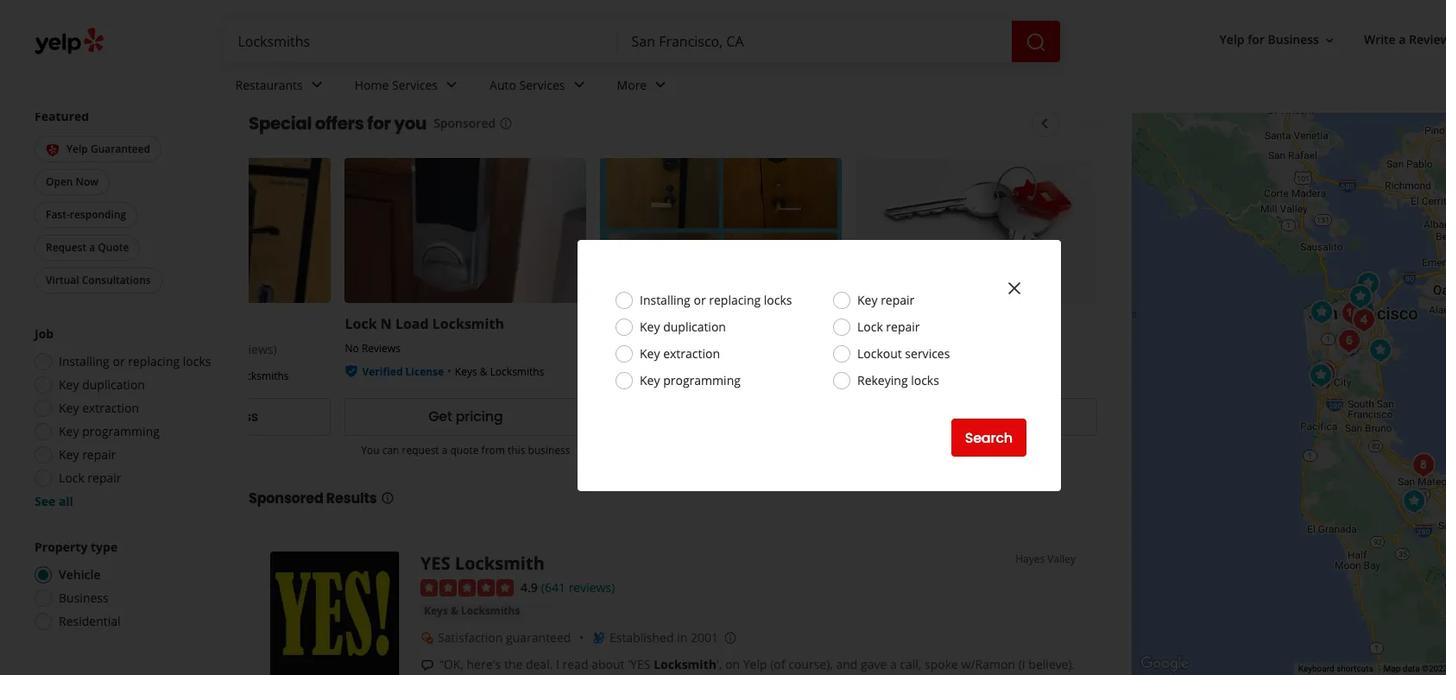 Task type: locate. For each thing, give the bounding box(es) containing it.
1 horizontal spatial sponsored
[[434, 115, 496, 132]]

installing or replacing locks up "view"
[[59, 354, 211, 371]]

the up to
[[504, 657, 523, 673]]

16 info v2 image
[[499, 117, 513, 131], [381, 491, 394, 505]]

1 horizontal spatial the
[[547, 674, 565, 676]]

0 horizontal spatial license
[[406, 365, 444, 380]]

services
[[392, 77, 438, 93], [520, 77, 565, 93]]

pricing for lock n load locksmith
[[456, 407, 503, 427]]

about left 2
[[973, 443, 1002, 458]]

license down go pro locksmith link
[[661, 369, 700, 383]]

0 horizontal spatial sponsored
[[249, 489, 324, 509]]

0 horizontal spatial verified license button
[[362, 363, 444, 380]]

24 chevron down v2 image
[[441, 75, 462, 95], [569, 75, 590, 95], [651, 75, 671, 95]]

satisfaction
[[438, 630, 503, 647]]

2 get pricing button from the left
[[856, 398, 1098, 436]]

16 verified v2 image
[[856, 369, 870, 382]]

1 horizontal spatial key duplication
[[640, 319, 726, 335]]

extraction left '(236'
[[664, 346, 720, 362]]

for left 16 chevron down v2 image
[[1248, 31, 1265, 48]]

duplication inside search dialog
[[664, 319, 726, 335]]

1 horizontal spatial key extraction
[[640, 346, 720, 362]]

yelp for yelp for business
[[1220, 31, 1245, 48]]

for
[[1248, 31, 1265, 48], [367, 112, 391, 136]]

3 24 chevron down v2 image from the left
[[651, 75, 671, 95]]

verified license button down the reviews
[[362, 363, 444, 380]]

1 services from the left
[[392, 77, 438, 93]]

locksmith up 4.9 link
[[455, 552, 545, 575]]

1 horizontal spatial verified
[[618, 369, 659, 383]]

0 vertical spatial option group
[[29, 327, 214, 511]]

key programming inside search dialog
[[640, 372, 741, 389]]

b&b locksmith and security image
[[1307, 356, 1342, 391]]

keys down (51
[[200, 369, 222, 383]]

2
[[1004, 443, 1010, 458]]

0 horizontal spatial replacing
[[128, 354, 180, 371]]

1 option group from the top
[[29, 327, 214, 511]]

locksmith up services
[[918, 315, 990, 334]]

hayes valley
[[1016, 552, 1076, 567]]

1 vertical spatial key repair
[[59, 447, 116, 464]]

yes locksmith image
[[1344, 279, 1378, 314], [1344, 279, 1378, 314]]

2 horizontal spatial locks
[[912, 372, 940, 389]]

locksmith central image
[[1336, 296, 1370, 330]]

16 speech v2 image
[[421, 659, 435, 673]]

1 horizontal spatial replacing
[[709, 292, 761, 308]]

locksmiths down (51 reviews)
[[235, 369, 289, 383]]

locks up view business
[[183, 354, 211, 371]]

programming inside search dialog
[[664, 372, 741, 389]]

verified license down the lockout services
[[873, 369, 955, 383]]

extraction
[[664, 346, 720, 362], [82, 401, 139, 417]]

locksmith right pro
[[650, 315, 722, 334]]

key programming left "view"
[[59, 424, 160, 441]]

yes locksmith
[[421, 552, 545, 575]]

1 horizontal spatial 4.9
[[701, 342, 718, 358]]

go pro locksmith
[[601, 315, 722, 334]]

4.9 left (641
[[521, 579, 538, 596]]

2 vertical spatial locks
[[912, 372, 940, 389]]

1 vertical spatial or
[[113, 354, 125, 371]]

auto
[[490, 77, 516, 93]]

yelp inside the ', on yelp (of course), and gave a call, spoke w/ramon (i believe). we decided to talk the following day. we missed one another, so i…"
[[744, 657, 768, 673]]

lock repair inside search dialog
[[858, 319, 920, 335]]

1 vertical spatial installing
[[59, 354, 110, 371]]

open
[[46, 175, 73, 190]]

locksmiths up satisfaction guaranteed
[[461, 604, 520, 619]]

4.9 star rating image up the keys & locksmiths button
[[421, 580, 514, 597]]

replacing up "view"
[[128, 354, 180, 371]]

1 horizontal spatial installing
[[640, 292, 691, 308]]

locksmiths
[[490, 365, 545, 380], [235, 369, 289, 383], [746, 369, 800, 383], [461, 604, 520, 619]]

extraction inside search dialog
[[664, 346, 720, 362]]

decided
[[461, 674, 505, 676]]

0 vertical spatial sponsored
[[434, 115, 496, 132]]

locksmiths inside button
[[461, 604, 520, 619]]

2 24 chevron down v2 image from the left
[[569, 75, 590, 95]]

pro
[[623, 315, 646, 334]]

4.9 left '(236'
[[701, 342, 718, 358]]

verified license
[[362, 365, 444, 380], [618, 369, 700, 383], [873, 369, 955, 383]]

verified license down go pro locksmith
[[618, 369, 700, 383]]

& down lock n load locksmith no reviews
[[480, 365, 488, 380]]

installing inside option group
[[59, 354, 110, 371]]

license down services
[[917, 369, 955, 383]]

sponsored left results
[[249, 489, 324, 509]]

1 get pricing button from the left
[[345, 398, 587, 436]]

locks up 4.9 (236 reviews)
[[764, 292, 793, 308]]

key extraction inside search dialog
[[640, 346, 720, 362]]

1 horizontal spatial we
[[650, 674, 668, 676]]

duplication
[[664, 319, 726, 335], [82, 377, 145, 394]]

24 chevron down v2 image inside "more" link
[[651, 75, 671, 95]]

verified license button
[[362, 363, 444, 380], [618, 367, 700, 383], [873, 367, 955, 383]]

verified license button for 16 verified v2 icon
[[873, 367, 955, 383]]

home
[[355, 77, 389, 93]]

key extraction
[[640, 346, 720, 362], [59, 401, 139, 417]]

satisfaction guaranteed
[[438, 630, 571, 647]]

or
[[694, 292, 706, 308], [113, 354, 125, 371]]

24 chevron down v2 image right auto services at top
[[569, 75, 590, 95]]

consultations
[[82, 274, 151, 289]]

0 vertical spatial installing or replacing locks
[[640, 292, 793, 308]]

lock n load locksmith link
[[345, 315, 504, 334]]

no
[[345, 342, 359, 356]]

reviews) inside (641 reviews) link
[[569, 579, 615, 596]]

featured group
[[31, 108, 214, 298]]

0 vertical spatial lock repair
[[858, 319, 920, 335]]

reviews) for (641 reviews)
[[569, 579, 615, 596]]

get pricing button up the you can request a quote from this business
[[345, 398, 587, 436]]

0 vertical spatial 16 info v2 image
[[499, 117, 513, 131]]

1 horizontal spatial yelp
[[744, 657, 768, 673]]

replacing inside search dialog
[[709, 292, 761, 308]]

locks down services
[[912, 372, 940, 389]]

business down vehicle
[[59, 591, 109, 607]]

in left 2001
[[677, 630, 688, 647]]

verified license down the reviews
[[362, 365, 444, 380]]

0 horizontal spatial get
[[292, 45, 316, 65]]

get started
[[292, 45, 368, 65]]

keys & locksmiths up from in the left bottom of the page
[[455, 365, 545, 380]]

1 vertical spatial key duplication
[[59, 377, 145, 394]]

in right responds
[[961, 443, 970, 458]]

the down i
[[547, 674, 565, 676]]

16 info v2 image right results
[[381, 491, 394, 505]]

request a quote
[[46, 241, 129, 256]]

keys inside button
[[424, 604, 448, 619]]

duplication inside option group
[[82, 377, 145, 394]]

0 horizontal spatial programming
[[82, 424, 160, 441]]

keys & locksmiths down (51 reviews)
[[200, 369, 289, 383]]

installing down virtual consultations button
[[59, 354, 110, 371]]

',
[[717, 657, 723, 673]]

about up following
[[592, 657, 625, 673]]

verified license button down the lockout services
[[873, 367, 955, 383]]

0 horizontal spatial reviews)
[[231, 342, 277, 358]]

get pricing button up responds in about 2 hours on the bottom of the page
[[856, 398, 1098, 436]]

0 horizontal spatial verified
[[362, 365, 403, 380]]

results
[[326, 489, 377, 509]]

request
[[46, 241, 87, 256]]

0 vertical spatial key repair
[[858, 292, 915, 308]]

spoke
[[925, 657, 959, 673]]

special offers for you
[[249, 112, 427, 136]]

verified down pro
[[618, 369, 659, 383]]

24 chevron down v2 image left auto
[[441, 75, 462, 95]]

24 chevron down v2 image inside auto services link
[[569, 75, 590, 95]]

get pricing for lock n load locksmith
[[429, 407, 503, 427]]

installing or replacing locks
[[640, 292, 793, 308], [59, 354, 211, 371]]

get pricing for reliance locksmith
[[940, 407, 1014, 427]]

installing inside search dialog
[[640, 292, 691, 308]]

verified
[[362, 365, 403, 380], [618, 369, 659, 383], [873, 369, 914, 383]]

0 vertical spatial extraction
[[664, 346, 720, 362]]

keys
[[455, 365, 477, 380], [200, 369, 222, 383], [711, 369, 733, 383], [424, 604, 448, 619]]

0 vertical spatial 4.9 star rating image
[[601, 343, 694, 360]]

4.9 star rating image down pro
[[601, 343, 694, 360]]

key repair up reliance
[[858, 292, 915, 308]]

go pro locksmith link
[[601, 315, 722, 334]]

1 horizontal spatial extraction
[[664, 346, 720, 362]]

1 vertical spatial 16 info v2 image
[[381, 491, 394, 505]]

0 horizontal spatial about
[[592, 657, 625, 673]]

or up go pro locksmith
[[694, 292, 706, 308]]

get pricing button for reliance locksmith
[[856, 398, 1098, 436]]

repair
[[881, 292, 915, 308], [887, 319, 920, 335], [82, 447, 116, 464], [88, 471, 121, 487]]

reliance locksmith
[[856, 315, 990, 334]]

24 chevron down v2 image for home services
[[441, 75, 462, 95]]

& up satisfaction
[[451, 604, 459, 619]]

keys up 16 satisfactions guaranteed v2 icon
[[424, 604, 448, 619]]

about
[[973, 443, 1002, 458], [592, 657, 625, 673]]

virtual consultations button
[[35, 269, 162, 295]]

replacing inside option group
[[128, 354, 180, 371]]

0 vertical spatial key programming
[[640, 372, 741, 389]]

yelp inside button
[[1220, 31, 1245, 48]]

programming down '(236'
[[664, 372, 741, 389]]

business
[[198, 407, 258, 427], [528, 443, 571, 458]]

key extraction left "view"
[[59, 401, 139, 417]]

started
[[319, 45, 368, 65]]

keys & locksmiths up satisfaction
[[424, 604, 520, 619]]

4.9 for 4.9
[[521, 579, 538, 596]]

you
[[394, 112, 427, 136]]

course),
[[789, 657, 833, 673]]

©2023
[[1423, 664, 1447, 674]]

the
[[504, 657, 523, 673], [547, 674, 565, 676]]

1 vertical spatial in
[[677, 630, 688, 647]]

quick locksmith image
[[1346, 296, 1381, 330]]

0 vertical spatial installing
[[640, 292, 691, 308]]

1 vertical spatial duplication
[[82, 377, 145, 394]]

business right "view"
[[198, 407, 258, 427]]

0 horizontal spatial locks
[[183, 354, 211, 371]]

for inside button
[[1248, 31, 1265, 48]]

0 horizontal spatial 16 info v2 image
[[381, 491, 394, 505]]

business right this
[[528, 443, 571, 458]]

special
[[249, 112, 312, 136]]

1 vertical spatial installing or replacing locks
[[59, 354, 211, 371]]

business categories element
[[222, 62, 1447, 112]]

search
[[965, 428, 1013, 448]]

key
[[858, 292, 878, 308], [640, 319, 660, 335], [640, 346, 660, 362], [640, 372, 660, 389], [59, 377, 79, 394], [59, 401, 79, 417], [59, 424, 79, 441], [59, 447, 79, 464]]

featured
[[35, 108, 89, 125]]

close image
[[1005, 278, 1025, 299]]

we down "ok,
[[440, 674, 458, 676]]

1 vertical spatial for
[[367, 112, 391, 136]]

None search field
[[224, 21, 1064, 62]]

1 vertical spatial key extraction
[[59, 401, 139, 417]]

we down the 'yes
[[650, 674, 668, 676]]

reviews) right (51
[[231, 342, 277, 358]]

option group
[[29, 327, 214, 511], [29, 540, 214, 637]]

lock left n
[[345, 315, 377, 334]]

marios locksmith image
[[1332, 325, 1366, 360]]

0 horizontal spatial 4.9
[[521, 579, 538, 596]]

virtual
[[46, 274, 79, 289]]

in for 2001
[[677, 630, 688, 647]]

request
[[402, 443, 439, 458]]

0 horizontal spatial pricing
[[456, 407, 503, 427]]

0 horizontal spatial yelp
[[67, 142, 88, 157]]

1 vertical spatial option group
[[29, 540, 214, 637]]

2 services from the left
[[520, 77, 565, 93]]

verified down the reviews
[[362, 365, 403, 380]]

verified down the lockout services
[[873, 369, 914, 383]]

1 vertical spatial the
[[547, 674, 565, 676]]

pricing up search in the right of the page
[[967, 407, 1014, 427]]

1 horizontal spatial duplication
[[664, 319, 726, 335]]

following
[[568, 674, 620, 676]]

locksmiths down 4.9 (236 reviews)
[[746, 369, 800, 383]]

for left you
[[367, 112, 391, 136]]

16 deal v2 image
[[614, 277, 628, 290]]

info icon image
[[724, 631, 738, 645], [724, 631, 738, 645]]

key programming down '(236'
[[640, 372, 741, 389]]

24 chevron down v2 image right more
[[651, 75, 671, 95]]

0 vertical spatial yelp
[[1220, 31, 1245, 48]]

get pricing up search in the right of the page
[[940, 407, 1014, 427]]

lock repair up 3.9 star rating image
[[858, 319, 920, 335]]

tommy's locksmith image
[[1444, 235, 1447, 269], [1444, 235, 1447, 269]]

1 vertical spatial about
[[592, 657, 625, 673]]

services up you
[[392, 77, 438, 93]]

0 horizontal spatial key repair
[[59, 447, 116, 464]]

1 horizontal spatial business
[[1269, 31, 1320, 48]]

view business link
[[90, 398, 331, 436]]

data
[[1404, 664, 1421, 674]]

2 pricing from the left
[[967, 407, 1014, 427]]

1 horizontal spatial 24 chevron down v2 image
[[569, 75, 590, 95]]

another,
[[738, 674, 786, 676]]

1 horizontal spatial programming
[[664, 372, 741, 389]]

yelp
[[1220, 31, 1245, 48], [67, 142, 88, 157], [744, 657, 768, 673]]

installing or replacing locks up '(236'
[[640, 292, 793, 308]]

16 info v2 image down auto
[[499, 117, 513, 131]]

1 horizontal spatial reviews)
[[569, 579, 615, 596]]

0 horizontal spatial key programming
[[59, 424, 160, 441]]

yelp inside button
[[67, 142, 88, 157]]

installing up go pro locksmith
[[640, 292, 691, 308]]

search dialog
[[0, 0, 1447, 676]]

0 vertical spatial business
[[198, 407, 258, 427]]

0 horizontal spatial we
[[440, 674, 458, 676]]

0 vertical spatial programming
[[664, 372, 741, 389]]

get up request
[[429, 407, 452, 427]]

1 vertical spatial business
[[528, 443, 571, 458]]

0 horizontal spatial key duplication
[[59, 377, 145, 394]]

1 get pricing from the left
[[429, 407, 503, 427]]

lock up 'lockout'
[[858, 319, 883, 335]]

keys & locksmiths inside button
[[424, 604, 520, 619]]

sponsored
[[434, 115, 496, 132], [249, 489, 324, 509]]

business left 16 chevron down v2 image
[[1269, 31, 1320, 48]]

programming left "view"
[[82, 424, 160, 441]]

quote
[[98, 241, 129, 256]]

lock repair up all at left bottom
[[59, 471, 121, 487]]

1 horizontal spatial get pricing button
[[856, 398, 1098, 436]]

4.9 link
[[521, 578, 538, 597]]

locksmith right load
[[433, 315, 504, 334]]

1 horizontal spatial key repair
[[858, 292, 915, 308]]

marios locksmith image
[[1332, 325, 1366, 360]]

davis duong locksmith image
[[1351, 266, 1386, 301]]

lock n load locksmith no reviews
[[345, 315, 504, 356]]

lock inside search dialog
[[858, 319, 883, 335]]

0 horizontal spatial installing or replacing locks
[[59, 354, 211, 371]]

reviews) right '(236'
[[749, 342, 795, 358]]

residential
[[59, 614, 121, 631]]

2 option group from the top
[[29, 540, 214, 637]]

0 horizontal spatial in
[[677, 630, 688, 647]]

or inside search dialog
[[694, 292, 706, 308]]

installing
[[640, 292, 691, 308], [59, 354, 110, 371]]

extraction left "view"
[[82, 401, 139, 417]]

2 vertical spatial yelp
[[744, 657, 768, 673]]

get up 24 chevron down v2 image
[[292, 45, 316, 65]]

1 vertical spatial business
[[59, 591, 109, 607]]

sponsored right you
[[434, 115, 496, 132]]

1 vertical spatial sponsored
[[249, 489, 324, 509]]

or down consultations
[[113, 354, 125, 371]]

0 horizontal spatial 4.9 star rating image
[[421, 580, 514, 597]]

keyboard
[[1299, 664, 1335, 674]]

locks
[[764, 292, 793, 308], [183, 354, 211, 371], [912, 372, 940, 389]]

get up responds
[[940, 407, 964, 427]]

services right auto
[[520, 77, 565, 93]]

1 24 chevron down v2 image from the left
[[441, 75, 462, 95]]

1 pricing from the left
[[456, 407, 503, 427]]

key extraction down go pro locksmith link
[[640, 346, 720, 362]]

1 horizontal spatial get pricing
[[940, 407, 1014, 427]]

license for verified license button related to 16 verified v2 image
[[406, 365, 444, 380]]

lock repair
[[858, 319, 920, 335], [59, 471, 121, 487]]

prolocksmiths 24/7 image
[[1364, 333, 1398, 368]]

0 vertical spatial or
[[694, 292, 706, 308]]

0 horizontal spatial services
[[392, 77, 438, 93]]

1 vertical spatial 4.9
[[521, 579, 538, 596]]

sponsored for sponsored results
[[249, 489, 324, 509]]

verified license button down go pro locksmith
[[618, 367, 700, 383]]

0 horizontal spatial business
[[59, 591, 109, 607]]

services for home services
[[392, 77, 438, 93]]

yelp for business
[[1220, 31, 1320, 48]]

business
[[1269, 31, 1320, 48], [59, 591, 109, 607]]

abc locksmith sf image
[[1346, 292, 1381, 327]]

lock inside lock n load locksmith no reviews
[[345, 315, 377, 334]]

1 vertical spatial extraction
[[82, 401, 139, 417]]

pickbuster locksmith image
[[1347, 303, 1382, 337]]

verified license for middle verified license button
[[618, 369, 700, 383]]

& down (51
[[225, 369, 232, 383]]

key duplication
[[640, 319, 726, 335], [59, 377, 145, 394]]

1 horizontal spatial installing or replacing locks
[[640, 292, 793, 308]]

map region
[[969, 0, 1447, 676]]

lock up all at left bottom
[[59, 471, 84, 487]]

lock repair inside option group
[[59, 471, 121, 487]]

get
[[292, 45, 316, 65], [429, 407, 452, 427], [940, 407, 964, 427]]

you
[[361, 443, 380, 458]]

0 vertical spatial duplication
[[664, 319, 726, 335]]

lock
[[345, 315, 377, 334], [858, 319, 883, 335], [59, 471, 84, 487]]

1 horizontal spatial locks
[[764, 292, 793, 308]]

auto services link
[[476, 62, 603, 112]]

filter
[[45, 49, 75, 65]]

can
[[382, 443, 399, 458]]

4.9 star rating image
[[601, 343, 694, 360], [421, 580, 514, 597]]

get pricing up the you can request a quote from this business
[[429, 407, 503, 427]]

24 chevron down v2 image inside home services link
[[441, 75, 462, 95]]

write a review link
[[1358, 25, 1447, 56]]

2 horizontal spatial yelp
[[1220, 31, 1245, 48]]

license down lock n load locksmith no reviews
[[406, 365, 444, 380]]

option group containing job
[[29, 327, 214, 511]]

1 vertical spatial key programming
[[59, 424, 160, 441]]

0 horizontal spatial get pricing button
[[345, 398, 587, 436]]

1 vertical spatial programming
[[82, 424, 160, 441]]

2 we from the left
[[650, 674, 668, 676]]

2 horizontal spatial get
[[940, 407, 964, 427]]

0 vertical spatial for
[[1248, 31, 1265, 48]]

24 chevron down v2 image for auto services
[[569, 75, 590, 95]]

2 horizontal spatial verified license button
[[873, 367, 955, 383]]

verified for middle verified license button
[[618, 369, 659, 383]]

replacing up '(236'
[[709, 292, 761, 308]]

0 horizontal spatial for
[[367, 112, 391, 136]]

key repair up all at left bottom
[[59, 447, 116, 464]]

2 get pricing from the left
[[940, 407, 1014, 427]]

(of
[[771, 657, 786, 673]]

2 horizontal spatial license
[[917, 369, 955, 383]]

2 horizontal spatial verified license
[[873, 369, 955, 383]]

0 horizontal spatial 24 chevron down v2 image
[[441, 75, 462, 95]]

pricing up the you can request a quote from this business
[[456, 407, 503, 427]]

reviews) right (641
[[569, 579, 615, 596]]

', on yelp (of course), and gave a call, spoke w/ramon (i believe). we decided to talk the following day. we missed one another, so i…"
[[440, 657, 1076, 676]]

verified license button for 16 verified v2 image
[[362, 363, 444, 380]]

read
[[563, 657, 589, 673]]

2 horizontal spatial 24 chevron down v2 image
[[651, 75, 671, 95]]

1 filter
[[35, 49, 75, 65]]



Task type: vqa. For each thing, say whether or not it's contained in the screenshot.
'Love this 8'
no



Task type: describe. For each thing, give the bounding box(es) containing it.
missed
[[671, 674, 711, 676]]

2001
[[691, 630, 719, 647]]

established
[[610, 630, 674, 647]]

16 yelp guaranteed v2 image
[[46, 143, 60, 157]]

on
[[726, 657, 740, 673]]

(641 reviews)
[[541, 579, 615, 596]]

1 horizontal spatial 16 info v2 image
[[499, 117, 513, 131]]

keys & locksmiths link
[[421, 603, 524, 621]]

0 horizontal spatial extraction
[[82, 401, 139, 417]]

reliance locksmith link
[[856, 315, 990, 334]]

2 horizontal spatial reviews)
[[749, 342, 795, 358]]

auto services
[[490, 77, 565, 93]]

lock inside option group
[[59, 471, 84, 487]]

i
[[556, 657, 560, 673]]

or inside option group
[[113, 354, 125, 371]]

user actions element
[[1206, 24, 1447, 59]]

(641
[[541, 579, 566, 596]]

write
[[1365, 31, 1397, 48]]

review
[[1410, 31, 1447, 48]]

16 established in v2 image
[[593, 632, 606, 646]]

w/ramon
[[962, 657, 1016, 673]]

and
[[837, 657, 858, 673]]

get for reliance locksmith
[[940, 407, 964, 427]]

yelp for yelp guaranteed
[[67, 142, 88, 157]]

talk
[[523, 674, 544, 676]]

home services link
[[341, 62, 476, 112]]

(51 reviews)
[[210, 342, 277, 358]]

4.9 for 4.9 (236 reviews)
[[701, 342, 718, 358]]

get started button
[[278, 36, 382, 74]]

& inside button
[[451, 604, 459, 619]]

job
[[35, 327, 54, 343]]

license for verified license button corresponding to 16 verified v2 icon
[[917, 369, 955, 383]]

0 vertical spatial about
[[973, 443, 1002, 458]]

yes locksmith image
[[270, 552, 400, 676]]

yelp for business button
[[1213, 25, 1344, 56]]

more link
[[603, 62, 685, 112]]

more
[[617, 77, 647, 93]]

4.9 (236 reviews)
[[701, 342, 795, 358]]

gave
[[861, 657, 887, 673]]

now
[[76, 175, 99, 190]]

fast-responding
[[46, 208, 126, 223]]

quote
[[450, 443, 479, 458]]

key duplication inside option group
[[59, 377, 145, 394]]

google image
[[1137, 653, 1194, 676]]

(236
[[721, 342, 745, 358]]

'yes
[[628, 657, 651, 673]]

property type
[[35, 540, 118, 556]]

verified for verified license button related to 16 verified v2 image
[[362, 365, 403, 380]]

1 vertical spatial 4.9 star rating image
[[421, 580, 514, 597]]

search image
[[1026, 32, 1047, 52]]

write a review
[[1365, 31, 1447, 48]]

virtual consultations
[[46, 274, 151, 289]]

locksmith inside lock n load locksmith no reviews
[[433, 315, 504, 334]]

previous image
[[1035, 114, 1056, 134]]

yelp guaranteed
[[67, 142, 150, 157]]

a inside the ', on yelp (of course), and gave a call, spoke w/ramon (i believe). we decided to talk the following day. we missed one another, so i…"
[[891, 657, 897, 673]]

locksmith up missed on the left bottom of page
[[654, 657, 717, 673]]

get for lock n load locksmith
[[429, 407, 452, 427]]

guaranteed
[[506, 630, 571, 647]]

16 chevron down v2 image
[[1323, 33, 1337, 47]]

services for auto services
[[520, 77, 565, 93]]

"ok, here's the deal. i read about 'yes locksmith
[[440, 657, 717, 673]]

restaurants
[[235, 77, 303, 93]]

n
[[381, 315, 392, 334]]

responds in about 2 hours
[[911, 443, 1043, 458]]

diamond locksmith image
[[1397, 484, 1432, 519]]

in for about
[[961, 443, 970, 458]]

fast-
[[46, 208, 70, 223]]

1 horizontal spatial verified license button
[[618, 367, 700, 383]]

& down '(236'
[[736, 369, 743, 383]]

responds
[[911, 443, 959, 458]]

verified license for verified license button related to 16 verified v2 image
[[362, 365, 444, 380]]

programming inside option group
[[82, 424, 160, 441]]

load
[[396, 315, 429, 334]]

rekeying
[[858, 372, 908, 389]]

verified for verified license button corresponding to 16 verified v2 icon
[[873, 369, 914, 383]]

see all
[[35, 494, 73, 511]]

keyboard shortcuts button
[[1299, 664, 1374, 676]]

keys down lock n load locksmith no reviews
[[455, 365, 477, 380]]

keys & locksmiths down 4.9 (236 reviews)
[[711, 369, 800, 383]]

search button
[[952, 419, 1027, 457]]

"ok,
[[440, 657, 464, 673]]

key duplication inside search dialog
[[640, 319, 726, 335]]

all
[[59, 494, 73, 511]]

hours
[[1013, 443, 1043, 458]]

24 chevron down v2 image
[[306, 75, 327, 95]]

next image
[[1075, 114, 1096, 134]]

map data ©2023
[[1384, 664, 1447, 674]]

key repair inside search dialog
[[858, 292, 915, 308]]

i…"
[[806, 674, 823, 676]]

deal.
[[526, 657, 553, 673]]

24 chevron down v2 image for more
[[651, 75, 671, 95]]

keys & locksmiths button
[[421, 603, 524, 621]]

business inside option group
[[59, 591, 109, 607]]

responding
[[70, 208, 126, 223]]

get pricing button for lock n load locksmith
[[345, 398, 587, 436]]

guy the locksmith image
[[1304, 358, 1339, 393]]

1
[[35, 49, 41, 65]]

request a quote button
[[35, 236, 140, 262]]

type
[[91, 540, 118, 556]]

keys down '(236'
[[711, 369, 733, 383]]

installing or replacing locks inside search dialog
[[640, 292, 793, 308]]

home services
[[355, 77, 438, 93]]

san mateo lock works image
[[1407, 448, 1441, 482]]

services
[[906, 346, 951, 362]]

here's
[[467, 657, 501, 673]]

installing or replacing locks inside option group
[[59, 354, 211, 371]]

free price estimates from local locksmiths image
[[900, 0, 986, 66]]

reviews
[[362, 342, 401, 356]]

diamond locksmith image
[[1397, 484, 1432, 519]]

key extraction inside option group
[[59, 401, 139, 417]]

3.9 star rating image
[[856, 343, 949, 360]]

view
[[162, 407, 195, 427]]

yes locksmith link
[[421, 552, 545, 575]]

hayes
[[1016, 552, 1045, 567]]

a inside button
[[89, 241, 95, 256]]

the inside the ', on yelp (of course), and gave a call, spoke w/ramon (i believe). we decided to talk the following day. we missed one another, so i…"
[[547, 674, 565, 676]]

believe).
[[1029, 657, 1076, 673]]

(i
[[1019, 657, 1026, 673]]

1 horizontal spatial business
[[528, 443, 571, 458]]

open now
[[46, 175, 99, 190]]

one
[[714, 674, 735, 676]]

locksmiths up this
[[490, 365, 545, 380]]

from
[[482, 443, 505, 458]]

license for middle verified license button
[[661, 369, 700, 383]]

b&b locksmith and security image
[[1307, 356, 1342, 391]]

restaurants link
[[222, 62, 341, 112]]

property
[[35, 540, 88, 556]]

verified license for verified license button corresponding to 16 verified v2 icon
[[873, 369, 955, 383]]

option group containing property type
[[29, 540, 214, 637]]

call,
[[900, 657, 922, 673]]

pricing for reliance locksmith
[[967, 407, 1014, 427]]

premier locksmith image
[[1332, 324, 1367, 358]]

yelp guaranteed button
[[35, 136, 162, 163]]

view business
[[162, 407, 258, 427]]

sponsored for sponsored
[[434, 115, 496, 132]]

fast-responding button
[[35, 203, 138, 229]]

day.
[[623, 674, 646, 676]]

reviews) for (51 reviews)
[[231, 342, 277, 358]]

16 verified v2 image
[[345, 365, 359, 379]]

1 we from the left
[[440, 674, 458, 676]]

0 vertical spatial locks
[[764, 292, 793, 308]]

0 horizontal spatial the
[[504, 657, 523, 673]]

locksmith lyt image
[[1305, 295, 1339, 330]]

16 satisfactions guaranteed v2 image
[[421, 632, 435, 646]]

business inside button
[[1269, 31, 1320, 48]]

1 vertical spatial locks
[[183, 354, 211, 371]]



